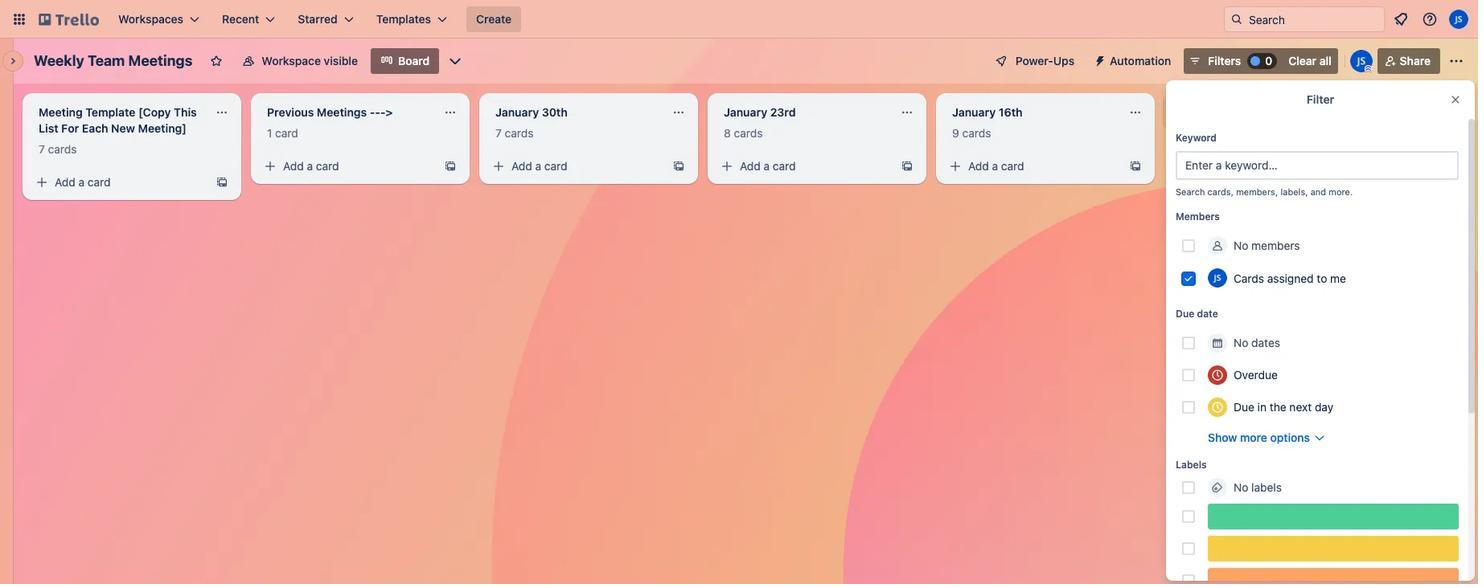 Task type: vqa. For each thing, say whether or not it's contained in the screenshot.
Color: yellow, title: none element
yes



Task type: locate. For each thing, give the bounding box(es) containing it.
and
[[1310, 187, 1326, 197]]

templates
[[376, 12, 431, 26]]

cards for sm image related to january 16th text box
[[962, 126, 991, 140]]

7 cards down meeting template [copy this list for each new meeting] text box
[[39, 142, 77, 156]]

a down january 16th text box
[[992, 159, 998, 173]]

create from template… image for 'add a card' link related to 'january 23rd' text box
[[901, 160, 914, 173]]

add a card link down previous meetings ---> text box
[[257, 155, 437, 178]]

0 vertical spatial no
[[1234, 239, 1248, 253]]

add a card down 9 cards
[[968, 159, 1024, 173]]

card down january 30th text box at top
[[544, 159, 567, 173]]

7
[[495, 126, 502, 140], [39, 142, 45, 156]]

add a card link for meeting template [copy this list for each new meeting] text box
[[29, 171, 209, 194]]

color: orange, title: none element
[[1208, 569, 1459, 585]]

a down meeting template [copy this list for each new meeting] text box
[[78, 175, 85, 189]]

no members
[[1234, 239, 1300, 253]]

1 vertical spatial jacob simon (jacobsimon16) image
[[1208, 269, 1227, 288]]

show more options
[[1208, 431, 1310, 445]]

add a card for january 30th text box at top
[[511, 159, 567, 173]]

filters
[[1208, 54, 1241, 68]]

customize views image
[[447, 53, 463, 69]]

a down january 30th text box at top
[[535, 159, 541, 173]]

add a card
[[283, 159, 339, 173], [511, 159, 567, 173], [740, 159, 796, 173], [968, 159, 1024, 173], [55, 175, 111, 189]]

card right 1
[[275, 126, 298, 140]]

9
[[952, 126, 959, 140]]

0 horizontal spatial 7 cards
[[39, 142, 77, 156]]

0 vertical spatial 7
[[495, 126, 502, 140]]

1 vertical spatial due
[[1234, 400, 1254, 414]]

add a card link for january 16th text box
[[942, 155, 1123, 178]]

add a card link down meeting template [copy this list for each new meeting] text box
[[29, 171, 209, 194]]

automation button
[[1087, 48, 1181, 74]]

primary element
[[0, 0, 1478, 39]]

cards
[[1234, 271, 1264, 285]]

card
[[275, 126, 298, 140], [316, 159, 339, 173], [544, 159, 567, 173], [773, 159, 796, 173], [1001, 159, 1024, 173], [88, 175, 111, 189]]

the
[[1270, 400, 1286, 414]]

to
[[1317, 271, 1327, 285]]

show
[[1208, 431, 1237, 445]]

card down meeting template [copy this list for each new meeting] text box
[[88, 175, 111, 189]]

due left date on the right
[[1176, 308, 1194, 320]]

me
[[1330, 271, 1346, 285]]

Board name text field
[[26, 48, 200, 74]]

no up the cards at the right
[[1234, 239, 1248, 253]]

add a card link for 'january 23rd' text box
[[714, 155, 894, 178]]

Enter a keyword… text field
[[1176, 151, 1459, 180]]

1 vertical spatial no
[[1234, 336, 1248, 350]]

a
[[307, 159, 313, 173], [535, 159, 541, 173], [764, 159, 770, 173], [992, 159, 998, 173], [78, 175, 85, 189]]

create from template… image
[[444, 160, 457, 173]]

2 no from the top
[[1234, 336, 1248, 350]]

1 horizontal spatial 7
[[495, 126, 502, 140]]

add a card link down january 30th text box at top
[[486, 155, 666, 178]]

power-ups button
[[983, 48, 1084, 74]]

7 cards for meeting template [copy this list for each new meeting] text box
[[39, 142, 77, 156]]

Previous Meetings ---> text field
[[257, 100, 434, 125]]

a right sm icon
[[764, 159, 770, 173]]

share
[[1400, 54, 1431, 68]]

7 cards for january 30th text box at top
[[495, 126, 534, 140]]

January 16th text field
[[942, 100, 1119, 125]]

Meeting Template [Copy This List For Each New Meeting] text field
[[29, 100, 206, 142]]

cards
[[505, 126, 534, 140], [734, 126, 763, 140], [962, 126, 991, 140], [48, 142, 77, 156]]

card down previous meetings ---> text box
[[316, 159, 339, 173]]

3 no from the top
[[1234, 481, 1248, 495]]

cards right 8
[[734, 126, 763, 140]]

sm image for meeting template [copy this list for each new meeting] text box
[[34, 174, 50, 191]]

sm image
[[719, 158, 735, 174]]

more.
[[1329, 187, 1353, 197]]

due for due in the next day
[[1234, 400, 1254, 414]]

no for no labels
[[1234, 481, 1248, 495]]

7 cards down january 30th text box at top
[[495, 126, 534, 140]]

due left the in
[[1234, 400, 1254, 414]]

due in the next day
[[1234, 400, 1333, 414]]

card down january 16th text box
[[1001, 159, 1024, 173]]

1 horizontal spatial jacob simon (jacobsimon16) image
[[1449, 10, 1468, 29]]

add a card for previous meetings ---> text box
[[283, 159, 339, 173]]

add for sm image for january 30th text box at top
[[511, 159, 532, 173]]

show menu image
[[1448, 53, 1464, 69]]

1 no from the top
[[1234, 239, 1248, 253]]

add for sm image related to meeting template [copy this list for each new meeting] text box
[[55, 175, 75, 189]]

no left dates
[[1234, 336, 1248, 350]]

add a card link for january 30th text box at top
[[486, 155, 666, 178]]

visible
[[324, 54, 358, 68]]

create from template… image
[[672, 160, 685, 173], [901, 160, 914, 173], [1129, 160, 1142, 173], [216, 176, 228, 189]]

add a card down january 30th text box at top
[[511, 159, 567, 173]]

add a card down meeting template [copy this list for each new meeting] text box
[[55, 175, 111, 189]]

1 vertical spatial 7
[[39, 142, 45, 156]]

cards right the 9
[[962, 126, 991, 140]]

card down 'january 23rd' text box
[[773, 159, 796, 173]]

add a card for 'january 23rd' text box
[[740, 159, 796, 173]]

card for 'add a card' link associated with january 16th text box
[[1001, 159, 1024, 173]]

0 horizontal spatial jacob simon (jacobsimon16) image
[[1208, 269, 1227, 288]]

ups
[[1053, 54, 1074, 68]]

a for sm icon
[[764, 159, 770, 173]]

0 vertical spatial jacob simon (jacobsimon16) image
[[1449, 10, 1468, 29]]

1 vertical spatial 7 cards
[[39, 142, 77, 156]]

date
[[1197, 308, 1218, 320]]

add a card link down january 16th text box
[[942, 155, 1123, 178]]

0 vertical spatial 7 cards
[[495, 126, 534, 140]]

cards down january 30th text box at top
[[505, 126, 534, 140]]

add
[[283, 159, 304, 173], [511, 159, 532, 173], [740, 159, 761, 173], [968, 159, 989, 173], [55, 175, 75, 189]]

1 horizontal spatial due
[[1234, 400, 1254, 414]]

7 cards
[[495, 126, 534, 140], [39, 142, 77, 156]]

due for due date
[[1176, 308, 1194, 320]]

sm image inside automation button
[[1087, 48, 1110, 71]]

0
[[1265, 54, 1272, 68]]

add a card down 1 card
[[283, 159, 339, 173]]

cards down meeting template [copy this list for each new meeting] text box
[[48, 142, 77, 156]]

card for previous meetings ---> text box's 'add a card' link
[[316, 159, 339, 173]]

open information menu image
[[1422, 11, 1438, 27]]

automation
[[1110, 54, 1171, 68]]

due
[[1176, 308, 1194, 320], [1234, 400, 1254, 414]]

add a card right sm icon
[[740, 159, 796, 173]]

keyword
[[1176, 132, 1217, 144]]

jacob simon (jacobsimon16) image
[[1449, 10, 1468, 29], [1208, 269, 1227, 288]]

labels
[[1176, 459, 1207, 471]]

0 vertical spatial due
[[1176, 308, 1194, 320]]

search image
[[1230, 13, 1243, 26]]

no
[[1234, 239, 1248, 253], [1234, 336, 1248, 350], [1234, 481, 1248, 495]]

0 horizontal spatial due
[[1176, 308, 1194, 320]]

7 for meeting template [copy this list for each new meeting] text box
[[39, 142, 45, 156]]

January 30th text field
[[486, 100, 663, 125]]

a for sm image related to previous meetings ---> text box
[[307, 159, 313, 173]]

share button
[[1377, 48, 1440, 74]]

2 vertical spatial no
[[1234, 481, 1248, 495]]

no left labels
[[1234, 481, 1248, 495]]

0 horizontal spatial 7
[[39, 142, 45, 156]]

jacob simon (jacobsimon16) image right open information menu icon
[[1449, 10, 1468, 29]]

cards assigned to me
[[1234, 271, 1346, 285]]

jacob simon (jacobsimon16) image left the cards at the right
[[1208, 269, 1227, 288]]

no for no dates
[[1234, 336, 1248, 350]]

create from template… image for 'add a card' link related to meeting template [copy this list for each new meeting] text box
[[216, 176, 228, 189]]

a down previous meetings ---> text box
[[307, 159, 313, 173]]

members,
[[1236, 187, 1278, 197]]

1 horizontal spatial 7 cards
[[495, 126, 534, 140]]

cards for sm icon
[[734, 126, 763, 140]]

add a card link down 'january 23rd' text box
[[714, 155, 894, 178]]

no dates
[[1234, 336, 1280, 350]]

jacob simon (jacobsimon16) image
[[1350, 50, 1372, 72]]

create
[[476, 12, 512, 26]]

1
[[267, 126, 272, 140]]

a for sm image for january 30th text box at top
[[535, 159, 541, 173]]

workspaces button
[[109, 6, 209, 32]]

back to home image
[[39, 6, 99, 32]]

Search field
[[1243, 7, 1384, 31]]

add a card link
[[257, 155, 437, 178], [486, 155, 666, 178], [714, 155, 894, 178], [942, 155, 1123, 178], [29, 171, 209, 194]]

sm image
[[1087, 48, 1110, 71], [262, 158, 278, 174], [491, 158, 507, 174], [947, 158, 963, 174], [34, 174, 50, 191]]



Task type: describe. For each thing, give the bounding box(es) containing it.
8 cards
[[724, 126, 763, 140]]

this member is an admin of this board. image
[[1364, 65, 1372, 72]]

card for 'add a card' link corresponding to january 30th text box at top
[[544, 159, 567, 173]]

sm image for january 16th text box
[[947, 158, 963, 174]]

next
[[1289, 400, 1312, 414]]

color: yellow, title: none element
[[1208, 536, 1459, 562]]

search
[[1176, 187, 1205, 197]]

team
[[88, 52, 125, 69]]

meetings
[[128, 52, 192, 69]]

power-ups
[[1016, 54, 1074, 68]]

assigned
[[1267, 271, 1314, 285]]

clear all button
[[1282, 48, 1338, 74]]

0 notifications image
[[1391, 10, 1410, 29]]

January 23rd text field
[[714, 100, 891, 125]]

recent
[[222, 12, 259, 26]]

create from template… image for 'add a card' link associated with january 16th text box
[[1129, 160, 1142, 173]]

7 for january 30th text box at top
[[495, 126, 502, 140]]

jacob simon (jacobsimon16) image inside primary element
[[1449, 10, 1468, 29]]

create from template… image for 'add a card' link corresponding to january 30th text box at top
[[672, 160, 685, 173]]

add a card for january 16th text box
[[968, 159, 1024, 173]]

labels
[[1251, 481, 1282, 495]]

weekly team meetings
[[34, 52, 192, 69]]

clear
[[1288, 54, 1316, 68]]

overdue
[[1234, 368, 1278, 382]]

workspace
[[262, 54, 321, 68]]

close popover image
[[1449, 93, 1462, 106]]

options
[[1270, 431, 1310, 445]]

1 card
[[267, 126, 298, 140]]

star or unstar board image
[[210, 55, 223, 68]]

no for no members
[[1234, 239, 1248, 253]]

search cards, members, labels, and more.
[[1176, 187, 1353, 197]]

create button
[[466, 6, 521, 32]]

day
[[1315, 400, 1333, 414]]

cards,
[[1207, 187, 1234, 197]]

members
[[1251, 239, 1300, 253]]

due date
[[1176, 308, 1218, 320]]

no labels
[[1234, 481, 1282, 495]]

starred
[[298, 12, 338, 26]]

workspaces
[[118, 12, 183, 26]]

members
[[1176, 211, 1220, 223]]

sm image for january 30th text box at top
[[491, 158, 507, 174]]

workspace visible
[[262, 54, 358, 68]]

add for sm image related to january 16th text box
[[968, 159, 989, 173]]

board link
[[371, 48, 439, 74]]

9 cards
[[952, 126, 991, 140]]

recent button
[[212, 6, 285, 32]]

power-
[[1016, 54, 1053, 68]]

card for 'add a card' link related to 'january 23rd' text box
[[773, 159, 796, 173]]

add for sm image related to previous meetings ---> text box
[[283, 159, 304, 173]]

show more options button
[[1208, 430, 1326, 446]]

cards for sm image for january 30th text box at top
[[505, 126, 534, 140]]

in
[[1257, 400, 1267, 414]]

card for 'add a card' link related to meeting template [copy this list for each new meeting] text box
[[88, 175, 111, 189]]

cards for sm image related to meeting template [copy this list for each new meeting] text box
[[48, 142, 77, 156]]

templates button
[[366, 6, 457, 32]]

more
[[1240, 431, 1267, 445]]

clear all
[[1288, 54, 1331, 68]]

all
[[1319, 54, 1331, 68]]

a for sm image related to january 16th text box
[[992, 159, 998, 173]]

starred button
[[288, 6, 363, 32]]

labels,
[[1280, 187, 1308, 197]]

color: green, title: none element
[[1208, 504, 1459, 530]]

add for sm icon
[[740, 159, 761, 173]]

8
[[724, 126, 731, 140]]

sm image for previous meetings ---> text box
[[262, 158, 278, 174]]

add a card for meeting template [copy this list for each new meeting] text box
[[55, 175, 111, 189]]

weekly
[[34, 52, 84, 69]]

a for sm image related to meeting template [copy this list for each new meeting] text box
[[78, 175, 85, 189]]

workspace visible button
[[233, 48, 367, 74]]

filter
[[1307, 92, 1334, 106]]

dates
[[1251, 336, 1280, 350]]

board
[[398, 54, 430, 68]]

add a card link for previous meetings ---> text box
[[257, 155, 437, 178]]



